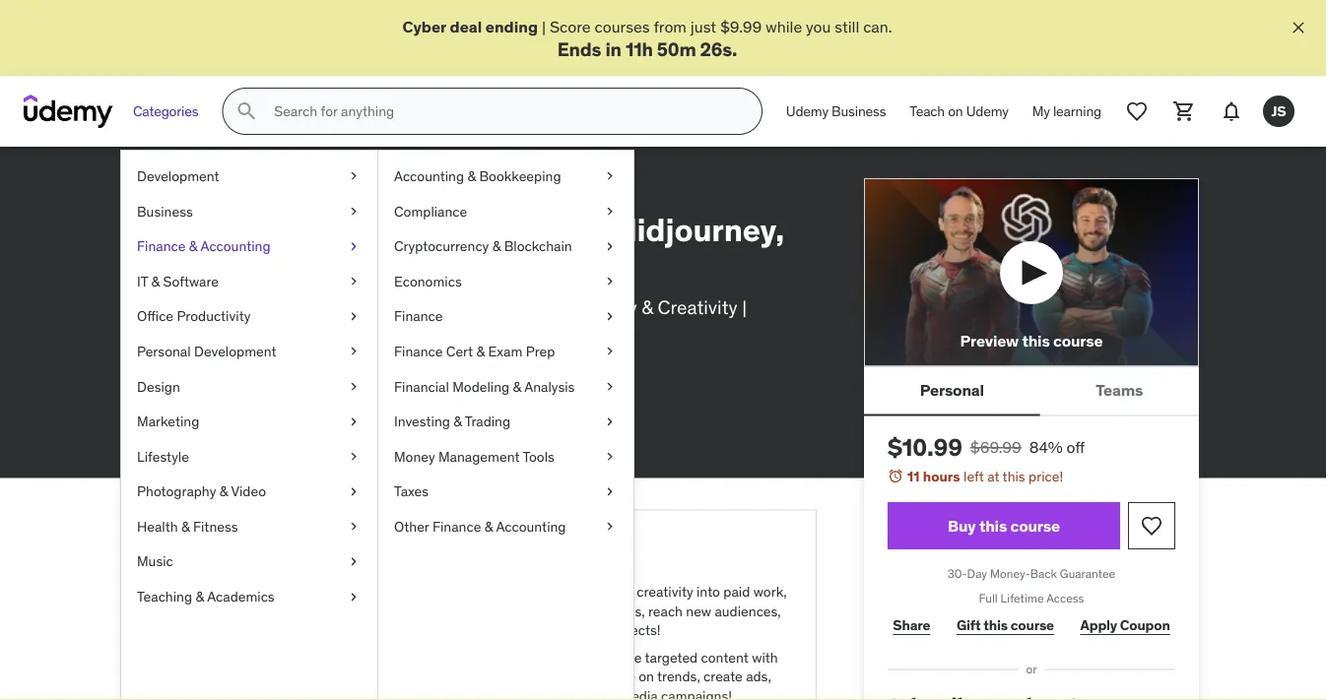 Task type: describe. For each thing, give the bounding box(es) containing it.
fresh
[[574, 603, 606, 621]]

access
[[1047, 591, 1085, 606]]

personal for personal
[[921, 380, 985, 401]]

guarantee
[[1061, 566, 1116, 582]]

xsmall image for financial modeling & analysis
[[602, 377, 618, 397]]

it & software link
[[121, 264, 378, 299]]

1 vertical spatial office productivity link
[[121, 299, 378, 334]]

benza maman link
[[299, 393, 384, 411]]

lifestyle link
[[121, 440, 378, 475]]

on inside marketing: generate targeted content with chatgpt, capitalize on trends, create ads, newsletters, and media campaigns!
[[639, 669, 655, 686]]

updated
[[181, 420, 232, 438]]

$9.99
[[721, 16, 762, 36]]

xsmall image for development
[[346, 167, 362, 186]]

financial modeling & analysis
[[394, 378, 575, 396]]

office inside other office productivity 'link'
[[311, 178, 350, 195]]

cyber
[[403, 16, 447, 36]]

by
[[180, 393, 194, 411]]

$10.99 $69.99 84% off
[[888, 433, 1086, 463]]

0 vertical spatial business
[[832, 102, 887, 120]]

share
[[894, 617, 931, 635]]

learning
[[452, 393, 505, 411]]

xsmall image for finance cert & exam prep
[[602, 342, 618, 362]]

paid
[[724, 583, 750, 601]]

chatgpt: turn your creativity into paid work, generate fresh ideas, reach new audiences, and scale your projects! productivity: achieve your goals faster with chatgpt, manage your time, prioritize tasks, and create an optimized daily schedule!
[[183, 583, 787, 701]]

& right it
[[151, 273, 160, 290]]

create inside "chatgpt: turn your creativity into paid work, generate fresh ideas, reach new audiences, and scale your projects! productivity: achieve your goals faster with chatgpt, manage your time, prioritize tasks, and create an optimized daily schedule!"
[[210, 688, 249, 701]]

generate
[[585, 649, 642, 667]]

other office productivity link
[[272, 175, 432, 199]]

and inside 'chatgpt: create content, synthesize information, and learn faster than ever with effective prompt engineering!'
[[261, 603, 284, 621]]

4.5
[[206, 363, 226, 381]]

chatgpt complete guide: learn midjourney, chatgpt 4 & more chatgpt plugins + 25 powerful ai tools 10x your productivity & creativity | chatgpt, generative ai, prompt engineering
[[127, 210, 785, 345]]

music link
[[121, 545, 378, 580]]

chatgpt: create content, synthesize information, and learn faster than ever with effective prompt engineering!
[[183, 583, 447, 640]]

shopping cart with 0 items image
[[1173, 100, 1197, 123]]

1 vertical spatial office productivity
[[137, 308, 251, 325]]

chatgpt, inside chatgpt complete guide: learn midjourney, chatgpt 4 & more chatgpt plugins + 25 powerful ai tools 10x your productivity & creativity | chatgpt, generative ai, prompt engineering
[[127, 322, 206, 345]]

& up software
[[189, 237, 198, 255]]

xsmall image for lifestyle
[[346, 448, 362, 467]]

with inside 'chatgpt: create content, synthesize information, and learn faster than ever with effective prompt engineering!'
[[421, 603, 447, 621]]

1 horizontal spatial on
[[949, 102, 964, 120]]

xsmall image for investing & trading
[[602, 412, 618, 432]]

with inside "chatgpt: turn your creativity into paid work, generate fresh ideas, reach new audiences, and scale your projects! productivity: achieve your goals faster with chatgpt, manage your time, prioritize tasks, and create an optimized daily schedule!"
[[421, 649, 447, 667]]

photography
[[137, 483, 216, 501]]

xsmall image for marketing
[[346, 412, 362, 432]]

8 more button
[[583, 420, 626, 439]]

time,
[[328, 669, 358, 686]]

udemy image
[[24, 95, 113, 128]]

personal button
[[865, 367, 1041, 415]]

in
[[606, 37, 622, 61]]

finance for finance & accounting
[[137, 237, 186, 255]]

english for english [cc], french [auto] 8 more
[[410, 420, 456, 438]]

chatgpt: for turn
[[516, 583, 574, 601]]

investing & trading
[[394, 413, 511, 431]]

students
[[460, 363, 514, 381]]

8
[[583, 420, 591, 438]]

more for chatgpt complete guide: learn midjourney, chatgpt 4 & more
[[449, 8, 487, 29]]

modeling
[[453, 378, 510, 396]]

notifications image
[[1221, 100, 1244, 123]]

than
[[360, 603, 388, 621]]

manage
[[245, 669, 295, 686]]

photography & video
[[137, 483, 266, 501]]

money management tools
[[394, 448, 555, 466]]

this for preview
[[1023, 331, 1051, 351]]

it & software
[[137, 273, 219, 290]]

english for english
[[325, 420, 371, 438]]

teach on udemy link
[[898, 88, 1021, 135]]

design link
[[121, 369, 378, 405]]

management
[[439, 448, 520, 466]]

25
[[290, 296, 312, 319]]

created
[[127, 393, 177, 411]]

categories
[[133, 102, 198, 120]]

price!
[[1029, 468, 1064, 486]]

alarm image
[[888, 469, 904, 484]]

last updated 11/2023
[[151, 420, 286, 438]]

plugins
[[207, 296, 269, 319]]

learn for chatgpt complete guide: learn midjourney, chatgpt 4 & more chatgpt plugins + 25 powerful ai tools 10x your productivity & creativity | chatgpt, generative ai, prompt engineering
[[520, 210, 603, 249]]

xsmall image for accounting & bookkeeping
[[602, 167, 618, 186]]

bookkeeping
[[480, 167, 561, 185]]

this for gift
[[984, 617, 1008, 635]]

economics link
[[379, 264, 634, 299]]

udemy inside teach on udemy link
[[967, 102, 1009, 120]]

my learning
[[1033, 102, 1102, 120]]

lifestyle
[[137, 448, 189, 466]]

learning
[[1054, 102, 1102, 120]]

1 horizontal spatial accounting
[[394, 167, 464, 185]]

taxes
[[394, 483, 429, 501]]

taxes link
[[379, 475, 634, 510]]

xsmall image for it & software
[[346, 272, 362, 291]]

11
[[908, 468, 920, 486]]

js
[[1272, 102, 1287, 120]]

1 vertical spatial business
[[137, 202, 193, 220]]

health & fitness link
[[121, 510, 378, 545]]

134,669 students
[[407, 363, 514, 381]]

1 vertical spatial wishlist image
[[1141, 515, 1164, 538]]

0 vertical spatial learn
[[280, 534, 336, 563]]

& inside 'link'
[[493, 237, 501, 255]]

& up 25
[[291, 248, 312, 287]]

& down the taxes link
[[485, 518, 493, 536]]

maman
[[339, 393, 384, 411]]

| inside cyber deal ending | score courses from just $9.99 while you still can. ends in 11h 50m 25s .
[[542, 16, 546, 36]]

chatgpt, inside marketing: generate targeted content with chatgpt, capitalize on trends, create ads, newsletters, and media campaigns!
[[516, 669, 574, 686]]

apply coupon button
[[1076, 607, 1176, 646]]

xsmall image for money management tools
[[602, 448, 618, 467]]

guide: for chatgpt complete guide: learn midjourney, chatgpt 4 & more
[[162, 8, 211, 29]]

& left bookkeeping
[[468, 167, 476, 185]]

coupon
[[1121, 617, 1171, 635]]

finance & accounting link
[[121, 229, 378, 264]]

day
[[968, 566, 988, 582]]

what
[[152, 534, 211, 563]]

daily
[[335, 688, 363, 701]]

+
[[274, 296, 285, 319]]

more
[[595, 420, 626, 438]]

xsmall image for economics
[[602, 272, 618, 291]]

cert
[[446, 343, 473, 360]]

accounting & bookkeeping
[[394, 167, 561, 185]]

your down fresh
[[577, 622, 604, 640]]

other office productivity
[[272, 178, 432, 195]]

deal
[[450, 16, 482, 36]]

.
[[732, 37, 737, 61]]

faster inside "chatgpt: turn your creativity into paid work, generate fresh ideas, reach new audiences, and scale your projects! productivity: achieve your goals faster with chatgpt, manage your time, prioritize tasks, and create an optimized daily schedule!"
[[382, 649, 417, 667]]

accounting & bookkeeping link
[[379, 159, 634, 194]]

audiences,
[[715, 603, 781, 621]]

11/2023
[[235, 420, 286, 438]]

english [cc], french [auto] 8 more
[[410, 420, 626, 438]]

prompt
[[333, 322, 395, 345]]

xsmall image for finance
[[602, 307, 618, 326]]

10x
[[463, 296, 492, 319]]

xsmall image for personal development
[[346, 342, 362, 362]]

goals
[[345, 649, 378, 667]]

last
[[151, 420, 177, 438]]

your
[[495, 296, 533, 319]]

& right cert
[[477, 343, 485, 360]]

Search for anything text field
[[270, 95, 738, 128]]

teams
[[1097, 380, 1144, 401]]

information,
[[183, 603, 258, 621]]

year
[[423, 393, 449, 411]]

xsmall image for taxes
[[602, 483, 618, 502]]

engineering!
[[288, 622, 365, 640]]



Task type: vqa. For each thing, say whether or not it's contained in the screenshot.
1st Show more button from left
no



Task type: locate. For each thing, give the bounding box(es) containing it.
office productivity down software
[[137, 308, 251, 325]]

0 horizontal spatial faster
[[321, 603, 357, 621]]

compliance link
[[379, 194, 634, 229]]

chatgpt, inside "chatgpt: turn your creativity into paid work, generate fresh ideas, reach new audiences, and scale your projects! productivity: achieve your goals faster with chatgpt, manage your time, prioritize tasks, and create an optimized daily schedule!"
[[183, 669, 242, 686]]

xsmall image for cryptocurrency & blockchain
[[602, 237, 618, 256]]

0 vertical spatial other
[[272, 178, 308, 195]]

| right "creativity" at the top
[[742, 296, 747, 319]]

chatgpt: up generate
[[516, 583, 574, 601]]

1 horizontal spatial chatgpt:
[[516, 583, 574, 601]]

learn inside 'chatgpt: create content, synthesize information, and learn faster than ever with effective prompt engineering!'
[[287, 603, 318, 621]]

0 vertical spatial course
[[1054, 331, 1104, 351]]

productivity inside other office productivity 'link'
[[353, 178, 432, 195]]

xsmall image inside personal development link
[[346, 342, 362, 362]]

productivity up prep
[[537, 296, 638, 319]]

synthesize
[[344, 583, 409, 601]]

english down the year
[[410, 420, 456, 438]]

money-
[[991, 566, 1031, 582]]

personal development link
[[121, 334, 378, 369]]

0 vertical spatial create
[[704, 669, 743, 686]]

other for other finance & accounting
[[394, 518, 429, 536]]

you'll
[[216, 534, 275, 563]]

0 horizontal spatial other
[[272, 178, 308, 195]]

faster up prioritize
[[382, 649, 417, 667]]

office productivity up finance & accounting
[[127, 178, 248, 195]]

1 english from the left
[[325, 420, 371, 438]]

xsmall image
[[346, 167, 362, 186], [436, 180, 452, 195], [602, 237, 618, 256], [346, 272, 362, 291], [346, 307, 362, 326], [346, 377, 362, 397], [346, 412, 362, 432], [602, 412, 618, 432], [602, 448, 618, 467], [602, 483, 618, 502], [602, 518, 618, 537], [152, 583, 168, 602], [346, 588, 362, 607]]

scale
[[542, 622, 574, 640]]

this right preview
[[1023, 331, 1051, 351]]

content,
[[290, 583, 341, 601]]

xsmall image inside accounting & bookkeeping link
[[602, 167, 618, 186]]

xsmall image inside other finance & accounting link
[[602, 518, 618, 537]]

$69.99
[[971, 438, 1022, 458]]

1 horizontal spatial guide:
[[417, 210, 513, 249]]

1 vertical spatial other
[[394, 518, 429, 536]]

financial
[[394, 378, 449, 396]]

0 horizontal spatial complete
[[86, 8, 159, 29]]

and down "productivity:"
[[183, 688, 206, 701]]

xsmall image for compliance
[[602, 202, 618, 221]]

prompt
[[240, 622, 285, 640]]

midjourney, for chatgpt complete guide: learn midjourney, chatgpt 4 & more chatgpt plugins + 25 powerful ai tools 10x your productivity & creativity | chatgpt, generative ai, prompt engineering
[[610, 210, 785, 249]]

still
[[835, 16, 860, 36]]

0 vertical spatial midjourney,
[[260, 8, 349, 29]]

or
[[1027, 663, 1038, 678]]

finance up the '134,669'
[[394, 343, 443, 360]]

xsmall image for business
[[346, 202, 362, 221]]

& down "leap year learning" link
[[454, 413, 462, 431]]

other inside 'link'
[[272, 178, 308, 195]]

blockchain
[[504, 237, 572, 255]]

0 horizontal spatial guide:
[[162, 8, 211, 29]]

health
[[137, 518, 178, 536]]

finance down the taxes link
[[433, 518, 481, 536]]

1 horizontal spatial 4
[[422, 8, 432, 29]]

1 vertical spatial tools
[[523, 448, 555, 466]]

finance cert & exam prep
[[394, 343, 555, 360]]

0 vertical spatial tools
[[415, 296, 459, 319]]

chatgpt: up information,
[[183, 583, 242, 601]]

finance down economics
[[394, 308, 443, 325]]

categories button
[[121, 88, 210, 135]]

teach on udemy
[[910, 102, 1009, 120]]

other for other office productivity
[[272, 178, 308, 195]]

[auto]
[[539, 420, 576, 438]]

productivity:
[[183, 649, 261, 667]]

this right at on the bottom
[[1003, 468, 1026, 486]]

84%
[[1030, 438, 1063, 458]]

[cc], french
[[459, 420, 535, 438]]

learn up the content,
[[280, 534, 336, 563]]

udemy down you at the right of the page
[[787, 102, 829, 120]]

with up ads,
[[752, 649, 779, 667]]

chatgpt link
[[455, 175, 513, 199]]

1 horizontal spatial personal
[[921, 380, 985, 401]]

0 vertical spatial development
[[137, 167, 219, 185]]

finance & accounting
[[137, 237, 271, 255]]

music
[[137, 553, 173, 571]]

0 vertical spatial on
[[949, 102, 964, 120]]

money
[[394, 448, 435, 466]]

0 horizontal spatial midjourney,
[[260, 8, 349, 29]]

cryptocurrency
[[394, 237, 489, 255]]

marketing: generate targeted content with chatgpt, capitalize on trends, create ads, newsletters, and media campaigns!
[[516, 649, 779, 701]]

this right 'buy'
[[980, 516, 1008, 536]]

just
[[691, 16, 717, 36]]

ending
[[486, 16, 538, 36]]

chatgpt complete guide: learn midjourney, chatgpt 4 & more
[[16, 8, 487, 29]]

course for preview this course
[[1054, 331, 1104, 351]]

projects!
[[607, 622, 661, 640]]

productivity
[[170, 178, 248, 195], [353, 178, 432, 195], [537, 296, 638, 319], [177, 308, 251, 325]]

course for buy this course
[[1011, 516, 1061, 536]]

1 horizontal spatial tools
[[523, 448, 555, 466]]

accounting down business link
[[201, 237, 271, 255]]

closed captions image
[[386, 422, 402, 437]]

this right gift
[[984, 617, 1008, 635]]

course up back
[[1011, 516, 1061, 536]]

tools inside money management tools link
[[523, 448, 555, 466]]

udemy left my
[[967, 102, 1009, 120]]

0 vertical spatial accounting
[[394, 167, 464, 185]]

fitness
[[193, 518, 238, 536]]

0 vertical spatial guide:
[[162, 8, 211, 29]]

1 horizontal spatial |
[[742, 296, 747, 319]]

with
[[421, 603, 447, 621], [421, 649, 447, 667], [752, 649, 779, 667]]

faster up the engineering!
[[321, 603, 357, 621]]

while
[[766, 16, 803, 36]]

0 horizontal spatial english
[[325, 420, 371, 438]]

with inside marketing: generate targeted content with chatgpt, capitalize on trends, create ads, newsletters, and media campaigns!
[[752, 649, 779, 667]]

complete for chatgpt complete guide: learn midjourney, chatgpt 4 & more
[[86, 8, 159, 29]]

learn down bookkeeping
[[520, 210, 603, 249]]

1 horizontal spatial business
[[832, 102, 887, 120]]

trends,
[[658, 669, 701, 686]]

chatgpt, up newsletters,
[[516, 669, 574, 686]]

1 vertical spatial learn
[[520, 210, 603, 249]]

xsmall image for health & fitness
[[346, 518, 362, 537]]

back
[[1031, 566, 1058, 582]]

0 vertical spatial office productivity link
[[127, 175, 248, 199]]

2 vertical spatial accounting
[[496, 518, 566, 536]]

more inside chatgpt complete guide: learn midjourney, chatgpt 4 & more chatgpt plugins + 25 powerful ai tools 10x your productivity & creativity | chatgpt, generative ai, prompt engineering
[[318, 248, 394, 287]]

chatgpt: for create
[[183, 583, 242, 601]]

learn inside chatgpt complete guide: learn midjourney, chatgpt 4 & more chatgpt plugins + 25 powerful ai tools 10x your productivity & creativity | chatgpt, generative ai, prompt engineering
[[520, 210, 603, 249]]

complete inside chatgpt complete guide: learn midjourney, chatgpt 4 & more chatgpt plugins + 25 powerful ai tools 10x your productivity & creativity | chatgpt, generative ai, prompt engineering
[[265, 210, 410, 249]]

newsletters,
[[516, 688, 591, 701]]

chatgpt: inside 'chatgpt: create content, synthesize information, and learn faster than ever with effective prompt engineering!'
[[183, 583, 242, 601]]

xsmall image inside 'marketing' link
[[346, 412, 362, 432]]

0 vertical spatial office productivity
[[127, 178, 248, 195]]

1 vertical spatial faster
[[382, 649, 417, 667]]

finance for finance
[[394, 308, 443, 325]]

other down "taxes"
[[394, 518, 429, 536]]

xsmall image inside development link
[[346, 167, 362, 186]]

xsmall image for music
[[346, 553, 362, 572]]

marketing:
[[516, 649, 581, 667]]

cryptocurrency & blockchain
[[394, 237, 572, 255]]

what you'll learn
[[152, 534, 336, 563]]

& left analysis
[[513, 378, 522, 396]]

1 vertical spatial guide:
[[417, 210, 513, 249]]

11h 50m 25s
[[626, 37, 732, 61]]

1 vertical spatial complete
[[265, 210, 410, 249]]

score
[[550, 16, 591, 36]]

0 vertical spatial learn
[[215, 8, 257, 29]]

tab list
[[865, 367, 1200, 416]]

1 chatgpt: from the left
[[183, 583, 242, 601]]

xsmall image inside the finance link
[[602, 307, 618, 326]]

more right cyber
[[449, 8, 487, 29]]

investing & trading link
[[379, 405, 634, 440]]

on up media
[[639, 669, 655, 686]]

learn for chatgpt complete guide: learn midjourney, chatgpt 4 & more
[[215, 8, 257, 29]]

off
[[1067, 438, 1086, 458]]

0 horizontal spatial create
[[210, 688, 249, 701]]

0 horizontal spatial more
[[318, 248, 394, 287]]

xsmall image inside 'cryptocurrency & blockchain' 'link'
[[602, 237, 618, 256]]

0 horizontal spatial udemy
[[787, 102, 829, 120]]

software
[[163, 273, 219, 290]]

personal inside personal button
[[921, 380, 985, 401]]

xsmall image inside teaching & academics link
[[346, 588, 362, 607]]

1 udemy from the left
[[787, 102, 829, 120]]

and inside marketing: generate targeted content with chatgpt, capitalize on trends, create ads, newsletters, and media campaigns!
[[594, 688, 617, 701]]

creativity
[[658, 296, 738, 319]]

benza
[[299, 393, 336, 411]]

business up finance & accounting
[[137, 202, 193, 220]]

learn up submit search icon
[[215, 8, 257, 29]]

xsmall image
[[602, 167, 618, 186], [346, 202, 362, 221], [602, 202, 618, 221], [346, 237, 362, 256], [602, 272, 618, 291], [602, 307, 618, 326], [346, 342, 362, 362], [602, 342, 618, 362], [602, 377, 618, 397], [127, 422, 143, 438], [346, 448, 362, 467], [346, 483, 362, 502], [346, 518, 362, 537], [346, 553, 362, 572]]

udemy
[[787, 102, 829, 120], [967, 102, 1009, 120]]

development up 4.5
[[194, 343, 277, 360]]

tab list containing personal
[[865, 367, 1200, 416]]

development down categories dropdown button
[[137, 167, 219, 185]]

create down content
[[704, 669, 743, 686]]

complete
[[86, 8, 159, 29], [265, 210, 410, 249]]

personal for personal development
[[137, 343, 191, 360]]

0 horizontal spatial on
[[639, 669, 655, 686]]

more
[[449, 8, 487, 29], [318, 248, 394, 287]]

faster inside 'chatgpt: create content, synthesize information, and learn faster than ever with effective prompt engineering!'
[[321, 603, 357, 621]]

turn
[[577, 583, 604, 601]]

xsmall image inside the taxes link
[[602, 483, 618, 502]]

xsmall image inside "it & software" link
[[346, 272, 362, 291]]

buy this course button
[[888, 503, 1121, 550]]

other finance & accounting
[[394, 518, 566, 536]]

0 horizontal spatial personal
[[137, 343, 191, 360]]

1 vertical spatial on
[[639, 669, 655, 686]]

4 inside chatgpt complete guide: learn midjourney, chatgpt 4 & more chatgpt plugins + 25 powerful ai tools 10x your productivity & creativity | chatgpt, generative ai, prompt engineering
[[265, 248, 285, 287]]

1 horizontal spatial udemy
[[967, 102, 1009, 120]]

and down capitalize
[[594, 688, 617, 701]]

1 vertical spatial 4
[[265, 248, 285, 287]]

personal inside personal development link
[[137, 343, 191, 360]]

at
[[988, 468, 1000, 486]]

xsmall image inside business link
[[346, 202, 362, 221]]

created by
[[127, 393, 194, 411]]

xsmall image inside finance & accounting link
[[346, 237, 362, 256]]

0 horizontal spatial business
[[137, 202, 193, 220]]

udemy business
[[787, 102, 887, 120]]

chatgpt,
[[127, 322, 206, 345], [183, 669, 242, 686], [516, 669, 574, 686]]

& left deal
[[435, 8, 445, 29]]

1 vertical spatial more
[[318, 248, 394, 287]]

learn
[[280, 534, 336, 563], [287, 603, 318, 621]]

1 vertical spatial development
[[194, 343, 277, 360]]

xsmall image inside finance cert & exam prep link
[[602, 342, 618, 362]]

xsmall image inside lifestyle link
[[346, 448, 362, 467]]

1 vertical spatial course
[[1011, 516, 1061, 536]]

productivity up compliance
[[353, 178, 432, 195]]

1 vertical spatial learn
[[287, 603, 318, 621]]

financial modeling & analysis link
[[379, 369, 634, 405]]

xsmall image inside compliance link
[[602, 202, 618, 221]]

more for chatgpt complete guide: learn midjourney, chatgpt 4 & more chatgpt plugins + 25 powerful ai tools 10x your productivity & creativity | chatgpt, generative ai, prompt engineering
[[318, 248, 394, 287]]

targeted
[[645, 649, 698, 667]]

content
[[702, 649, 749, 667]]

finance up it & software
[[137, 237, 186, 255]]

1 horizontal spatial faster
[[382, 649, 417, 667]]

office productivity link
[[127, 175, 248, 199], [121, 299, 378, 334]]

& left "creativity" at the top
[[642, 296, 654, 319]]

xsmall image inside money management tools link
[[602, 448, 618, 467]]

with right ever
[[421, 603, 447, 621]]

english down benza maman link
[[325, 420, 371, 438]]

ai,
[[307, 322, 328, 345]]

1 horizontal spatial other
[[394, 518, 429, 536]]

preview this course
[[961, 331, 1104, 351]]

2 horizontal spatial accounting
[[496, 518, 566, 536]]

course up teams
[[1054, 331, 1104, 351]]

xsmall image for design
[[346, 377, 362, 397]]

xsmall image inside the health & fitness link
[[346, 518, 362, 537]]

0 horizontal spatial 4
[[265, 248, 285, 287]]

guide: for chatgpt complete guide: learn midjourney, chatgpt 4 & more chatgpt plugins + 25 powerful ai tools 10x your productivity & creativity | chatgpt, generative ai, prompt engineering
[[417, 210, 513, 249]]

submit search image
[[235, 100, 259, 123]]

xsmall image for office productivity
[[346, 307, 362, 326]]

0 horizontal spatial accounting
[[201, 237, 271, 255]]

and down generate
[[516, 622, 539, 640]]

2 vertical spatial course
[[1011, 617, 1055, 635]]

4 for chatgpt complete guide: learn midjourney, chatgpt 4 & more chatgpt plugins + 25 powerful ai tools 10x your productivity & creativity | chatgpt, generative ai, prompt engineering
[[265, 248, 285, 287]]

chatgpt, down "productivity:"
[[183, 669, 242, 686]]

optimized
[[270, 688, 331, 701]]

| left score
[[542, 16, 546, 36]]

tools down economics
[[415, 296, 459, 319]]

1 horizontal spatial more
[[449, 8, 487, 29]]

capitalize
[[577, 669, 636, 686]]

2 chatgpt: from the left
[[516, 583, 574, 601]]

chatgpt: inside "chatgpt: turn your creativity into paid work, generate fresh ideas, reach new audiences, and scale your projects! productivity: achieve your goals faster with chatgpt, manage your time, prioritize tasks, and create an optimized daily schedule!"
[[516, 583, 574, 601]]

2 english from the left
[[410, 420, 456, 438]]

midjourney, inside chatgpt complete guide: learn midjourney, chatgpt 4 & more chatgpt plugins + 25 powerful ai tools 10x your productivity & creativity | chatgpt, generative ai, prompt engineering
[[610, 210, 785, 249]]

your up ideas,
[[607, 583, 634, 601]]

0 horizontal spatial tools
[[415, 296, 459, 319]]

1 vertical spatial midjourney,
[[610, 210, 785, 249]]

0 vertical spatial more
[[449, 8, 487, 29]]

wishlist image
[[1126, 100, 1150, 123], [1141, 515, 1164, 538]]

and down create
[[261, 603, 284, 621]]

guide:
[[162, 8, 211, 29], [417, 210, 513, 249]]

0 horizontal spatial learn
[[215, 8, 257, 29]]

midjourney, for chatgpt complete guide: learn midjourney, chatgpt 4 & more
[[260, 8, 349, 29]]

tools down [auto]
[[523, 448, 555, 466]]

4 for chatgpt complete guide: learn midjourney, chatgpt 4 & more
[[422, 8, 432, 29]]

0 horizontal spatial chatgpt:
[[183, 583, 242, 601]]

$10.99
[[888, 433, 963, 463]]

an
[[252, 688, 267, 701]]

complete for chatgpt complete guide: learn midjourney, chatgpt 4 & more chatgpt plugins + 25 powerful ai tools 10x your productivity & creativity | chatgpt, generative ai, prompt engineering
[[265, 210, 410, 249]]

gift this course link
[[952, 607, 1060, 646]]

& down compliance link
[[493, 237, 501, 255]]

my
[[1033, 102, 1051, 120]]

0 vertical spatial complete
[[86, 8, 159, 29]]

investing
[[394, 413, 450, 431]]

xsmall image for teaching & academics
[[346, 588, 362, 607]]

0 vertical spatial faster
[[321, 603, 357, 621]]

4 left deal
[[422, 8, 432, 29]]

1 vertical spatial personal
[[921, 380, 985, 401]]

0 vertical spatial |
[[542, 16, 546, 36]]

other up finance & accounting link
[[272, 178, 308, 195]]

this for buy
[[980, 516, 1008, 536]]

xsmall image inside design link
[[346, 377, 362, 397]]

4 up +
[[265, 248, 285, 287]]

tools inside chatgpt complete guide: learn midjourney, chatgpt 4 & more chatgpt plugins + 25 powerful ai tools 10x your productivity & creativity | chatgpt, generative ai, prompt engineering
[[415, 296, 459, 319]]

1 horizontal spatial learn
[[520, 210, 603, 249]]

1 horizontal spatial english
[[410, 420, 456, 438]]

on right teach
[[949, 102, 964, 120]]

1 horizontal spatial create
[[704, 669, 743, 686]]

1 vertical spatial accounting
[[201, 237, 271, 255]]

work,
[[754, 583, 787, 601]]

accounting down the taxes link
[[496, 518, 566, 536]]

udemy inside udemy business link
[[787, 102, 829, 120]]

0 horizontal spatial |
[[542, 16, 546, 36]]

achieve
[[264, 649, 312, 667]]

accounting up compliance
[[394, 167, 464, 185]]

xsmall image inside economics link
[[602, 272, 618, 291]]

xsmall image inside photography & video link
[[346, 483, 362, 502]]

1 vertical spatial |
[[742, 296, 747, 319]]

guide: inside chatgpt complete guide: learn midjourney, chatgpt 4 & more chatgpt plugins + 25 powerful ai tools 10x your productivity & creativity | chatgpt, generative ai, prompt engineering
[[417, 210, 513, 249]]

into
[[697, 583, 721, 601]]

analysis
[[525, 378, 575, 396]]

create left an
[[210, 688, 249, 701]]

2 udemy from the left
[[967, 102, 1009, 120]]

with up tasks,
[[421, 649, 447, 667]]

course for gift this course
[[1011, 617, 1055, 635]]

| inside chatgpt complete guide: learn midjourney, chatgpt 4 & more chatgpt plugins + 25 powerful ai tools 10x your productivity & creativity | chatgpt, generative ai, prompt engineering
[[742, 296, 747, 319]]

1 horizontal spatial midjourney,
[[610, 210, 785, 249]]

your up optimized
[[298, 669, 325, 686]]

productivity up finance & accounting
[[170, 178, 248, 195]]

personal down preview
[[921, 380, 985, 401]]

xsmall image for finance & accounting
[[346, 237, 362, 256]]

finance for finance cert & exam prep
[[394, 343, 443, 360]]

& up the effective
[[196, 588, 204, 606]]

close image
[[1290, 18, 1309, 37]]

& right 'health'
[[181, 518, 190, 536]]

teaching
[[137, 588, 192, 606]]

personal up bestseller
[[137, 343, 191, 360]]

more up powerful
[[318, 248, 394, 287]]

your up time,
[[316, 649, 342, 667]]

design
[[137, 378, 180, 396]]

xsmall image inside the investing & trading link
[[602, 412, 618, 432]]

& left video
[[220, 483, 228, 501]]

0 vertical spatial personal
[[137, 343, 191, 360]]

xsmall image for other finance & accounting
[[602, 518, 618, 537]]

learn down the content,
[[287, 603, 318, 621]]

xsmall image for photography & video
[[346, 483, 362, 502]]

(22,270 ratings)
[[302, 363, 399, 381]]

create inside marketing: generate targeted content with chatgpt, capitalize on trends, create ads, newsletters, and media campaigns!
[[704, 669, 743, 686]]

0 vertical spatial wishlist image
[[1126, 100, 1150, 123]]

xsmall image inside 'music' 'link'
[[346, 553, 362, 572]]

chatgpt, up bestseller
[[127, 322, 206, 345]]

1 horizontal spatial complete
[[265, 210, 410, 249]]

xsmall image inside financial modeling & analysis link
[[602, 377, 618, 397]]

1 vertical spatial create
[[210, 688, 249, 701]]

apply
[[1081, 617, 1118, 635]]

productivity up the personal development
[[177, 308, 251, 325]]

0 vertical spatial 4
[[422, 8, 432, 29]]

business left teach
[[832, 102, 887, 120]]

productivity inside chatgpt complete guide: learn midjourney, chatgpt 4 & more chatgpt plugins + 25 powerful ai tools 10x your productivity & creativity | chatgpt, generative ai, prompt engineering
[[537, 296, 638, 319]]

course down lifetime
[[1011, 617, 1055, 635]]

photography & video link
[[121, 475, 378, 510]]

reach
[[649, 603, 683, 621]]



